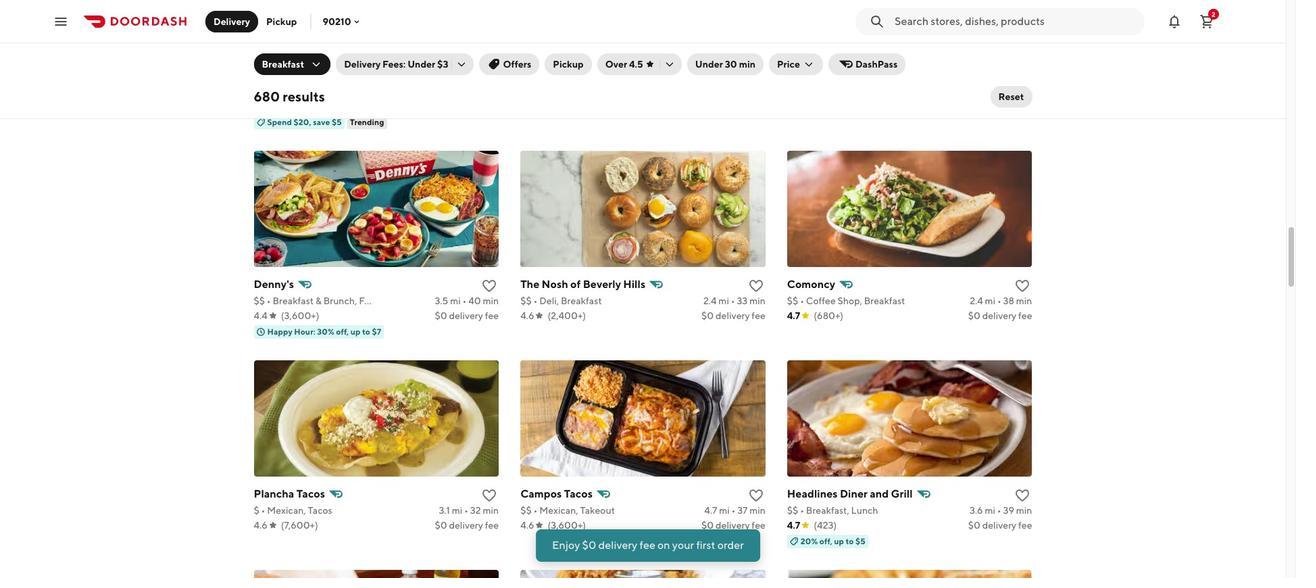 Task type: vqa. For each thing, say whether or not it's contained in the screenshot.
the Burrata
no



Task type: describe. For each thing, give the bounding box(es) containing it.
33
[[737, 295, 748, 306]]

spend $20, save $5
[[267, 117, 342, 127]]

min for headlines diner and grill
[[1017, 505, 1033, 516]]

(650+)
[[281, 100, 310, 111]]

$​0 delivery fee for plancha tacos
[[435, 520, 499, 530]]

$​0 for plancha tacos
[[435, 520, 447, 530]]

meals
[[389, 295, 415, 306]]

delivery for plancha tacos
[[449, 520, 483, 530]]

1 vertical spatial up
[[834, 536, 844, 546]]

ihop link
[[521, 65, 766, 115]]

$20,
[[294, 117, 311, 127]]

campos
[[521, 487, 562, 500]]

mi for denny's
[[450, 295, 461, 306]]

grill
[[891, 487, 913, 500]]

4.7 for (423)
[[787, 520, 801, 530]]

pickup for right the pickup button
[[553, 59, 584, 70]]

delivery for campos tacos
[[716, 520, 750, 530]]

order
[[718, 539, 744, 552]]

• left coffee
[[801, 295, 804, 306]]

save
[[313, 117, 330, 127]]

4.7 mi • 37 min
[[705, 505, 766, 516]]

$​0 for headlines diner and grill
[[969, 520, 981, 530]]

$$ for the nosh of beverly hills
[[521, 295, 532, 306]]

fee for campos tacos
[[752, 520, 766, 530]]

under 30 min
[[696, 59, 756, 70]]

click to add this store to your saved list image right 30
[[748, 68, 764, 84]]

0 vertical spatial up
[[351, 326, 361, 336]]

3.1 mi • 32 min
[[439, 505, 499, 516]]

shop,
[[838, 295, 863, 306]]

$​0 delivery fee for comoncy
[[969, 310, 1033, 321]]

price
[[777, 59, 800, 70]]

0 vertical spatial $5
[[332, 117, 342, 127]]

enjoy $0 delivery fee on your first order
[[552, 539, 744, 552]]

3.5
[[435, 295, 448, 306]]

3.8 mi • 35 min $​0 delivery fee
[[969, 86, 1033, 111]]

price button
[[769, 53, 823, 75]]

(423)
[[814, 520, 837, 530]]

$$ for campos tacos
[[521, 505, 532, 516]]

under inside button
[[696, 59, 723, 70]]

2.4 mi • 38 min
[[970, 295, 1033, 306]]

click to add this store to your saved list image for 'n
[[481, 68, 498, 84]]

delivery for the nosh of beverly hills
[[716, 310, 750, 321]]

0 horizontal spatial pickup button
[[258, 10, 305, 32]]

40
[[469, 295, 481, 306]]

plancha
[[254, 487, 294, 500]]

ihop
[[521, 68, 549, 81]]

$$ for headlines diner and grill
[[787, 505, 799, 516]]

$​0 delivery fee for headlines diner and grill
[[969, 520, 1033, 530]]

click to add this store to your saved list image for plancha tacos
[[481, 487, 498, 503]]

2.4 for the nosh of beverly hills
[[704, 295, 717, 306]]

3.6 mi • 39 min
[[970, 505, 1033, 516]]

2
[[1212, 10, 1216, 18]]

hour:
[[294, 326, 316, 336]]

• left 37
[[732, 505, 736, 516]]

in
[[813, 68, 822, 81]]

mi for campos tacos
[[719, 505, 730, 516]]

spend
[[267, 117, 292, 127]]

dashpass button
[[829, 53, 906, 75]]

(7,600+)
[[281, 520, 318, 530]]

the
[[521, 278, 540, 290]]

min for the nosh of beverly hills
[[750, 295, 766, 306]]

30%
[[317, 326, 334, 336]]

32
[[470, 505, 481, 516]]

delivery button
[[206, 10, 258, 32]]

$ • mexican, tacos
[[254, 505, 332, 516]]

breakfast button
[[254, 53, 331, 75]]

click to add this store to your saved list image for the nosh of beverly hills
[[748, 278, 764, 294]]

fees:
[[383, 59, 406, 70]]

nosh
[[542, 278, 568, 290]]

$$ down "nate"
[[254, 86, 265, 96]]

$
[[254, 505, 259, 516]]

1 horizontal spatial pickup button
[[545, 53, 592, 75]]

brunch,
[[324, 295, 357, 306]]

'n
[[281, 68, 290, 81]]

reset
[[999, 91, 1025, 102]]

680
[[254, 89, 280, 104]]

• left "33"
[[731, 295, 735, 306]]

1 horizontal spatial deli,
[[540, 295, 559, 306]]

4.7 left 37
[[705, 505, 718, 516]]

$7
[[372, 326, 381, 336]]

hills
[[623, 278, 646, 290]]

click to add this store to your saved list image for headlines diner and grill
[[1015, 487, 1031, 503]]

fee for plancha tacos
[[485, 520, 499, 530]]

results
[[283, 89, 325, 104]]

3.6
[[970, 505, 983, 516]]

35
[[1003, 86, 1015, 96]]

3 items, open order cart image
[[1199, 13, 1216, 29]]

over
[[606, 59, 628, 70]]

click to add this store to your saved list image for tacos
[[748, 487, 764, 503]]

$$ • mexican, takeout
[[521, 505, 615, 516]]

delivery fees: under $3
[[344, 59, 449, 70]]

$$ for comoncy
[[787, 295, 799, 306]]

tacos up "(7,600+)"
[[308, 505, 332, 516]]

• left 40
[[463, 295, 467, 306]]

open menu image
[[53, 13, 69, 29]]

of
[[571, 278, 581, 290]]

680 results
[[254, 89, 325, 104]]

dashpass
[[856, 59, 898, 70]]

tacos for plancha tacos
[[297, 487, 325, 500]]

mexican, for plancha
[[267, 505, 306, 516]]

4.6 for plancha tacos
[[254, 520, 268, 530]]

$​0 for campos tacos
[[702, 520, 714, 530]]

min for denny's
[[483, 295, 499, 306]]

mi for the nosh of beverly hills
[[719, 295, 729, 306]]

• down headlines
[[801, 505, 804, 516]]

trending
[[350, 117, 384, 127]]

min inside button
[[739, 59, 756, 70]]

0 horizontal spatial to
[[362, 326, 370, 336]]

over 4.5 button
[[597, 53, 682, 75]]



Task type: locate. For each thing, give the bounding box(es) containing it.
$$ • coffee shop, breakfast
[[787, 295, 905, 306]]

mi left 37
[[719, 505, 730, 516]]

to down "lunch"
[[846, 536, 854, 546]]

0 vertical spatial to
[[362, 326, 370, 336]]

on
[[658, 539, 670, 552]]

$​0 down 2.4 mi • 38 min
[[969, 310, 981, 321]]

0 horizontal spatial (3,600+)
[[281, 310, 319, 321]]

0 horizontal spatial delivery
[[214, 16, 250, 27]]

fee for denny's
[[485, 310, 499, 321]]

click to add this store to your saved list image
[[748, 68, 764, 84], [748, 278, 764, 294], [481, 487, 498, 503], [1015, 487, 1031, 503]]

0 horizontal spatial off,
[[336, 326, 349, 336]]

1 vertical spatial deli,
[[540, 295, 559, 306]]

deli, down nosh
[[540, 295, 559, 306]]

mi left "33"
[[719, 295, 729, 306]]

4.7 for (650+)
[[254, 100, 267, 111]]

to left $7
[[362, 326, 370, 336]]

mi right 3.8
[[985, 86, 996, 96]]

$$ up 4.4
[[254, 295, 265, 306]]

pickup up the 'breakfast' button
[[266, 16, 297, 27]]

$$ • breakfast, lunch
[[787, 505, 879, 516]]

takeout
[[580, 505, 615, 516]]

delivery
[[214, 16, 250, 27], [344, 59, 381, 70]]

mi for comoncy
[[985, 295, 996, 306]]

1 horizontal spatial off,
[[820, 536, 833, 546]]

$​0 down the 2.4 mi • 33 min
[[702, 310, 714, 321]]

$​0 for comoncy
[[969, 310, 981, 321]]

click to add this store to your saved list image up reset button
[[1015, 68, 1031, 84]]

1 vertical spatial (3,600+)
[[548, 520, 586, 530]]

$$ • deli, breakfast up (650+)
[[254, 86, 335, 96]]

click to add this store to your saved list image up the 4.7 mi • 37 min
[[748, 487, 764, 503]]

$5 right save on the left of the page
[[332, 117, 342, 127]]

$​0 delivery fee down the 3.5 mi • 40 min
[[435, 310, 499, 321]]

click to add this store to your saved list image up 3.1 mi • 32 min
[[481, 487, 498, 503]]

campos tacos
[[521, 487, 593, 500]]

•
[[267, 86, 271, 96], [998, 86, 1001, 96], [267, 295, 271, 306], [463, 295, 467, 306], [534, 295, 538, 306], [731, 295, 735, 306], [801, 295, 804, 306], [998, 295, 1002, 306], [261, 505, 265, 516], [465, 505, 469, 516], [534, 505, 538, 516], [732, 505, 736, 516], [801, 505, 804, 516], [998, 505, 1002, 516]]

2.4 for comoncy
[[970, 295, 983, 306]]

fee
[[1019, 100, 1033, 111], [485, 310, 499, 321], [752, 310, 766, 321], [1019, 310, 1033, 321], [485, 520, 499, 530], [752, 520, 766, 530], [1019, 520, 1033, 530], [640, 539, 656, 552]]

1 horizontal spatial (3,600+)
[[548, 520, 586, 530]]

delivery for denny's
[[449, 310, 483, 321]]

0 vertical spatial $$ • deli, breakfast
[[254, 86, 335, 96]]

fee inside "3.8 mi • 35 min $​0 delivery fee"
[[1019, 100, 1033, 111]]

• inside "3.8 mi • 35 min $​0 delivery fee"
[[998, 86, 1001, 96]]

jack in the box
[[787, 68, 863, 81]]

(3,600+) for denny's
[[281, 310, 319, 321]]

delivery right the '$0'
[[599, 539, 638, 552]]

click to add this store to your saved list image up 3.6 mi • 39 min
[[1015, 487, 1031, 503]]

0 horizontal spatial pickup
[[266, 16, 297, 27]]

1 horizontal spatial to
[[846, 536, 854, 546]]

(680+)
[[814, 310, 844, 321]]

min for comoncy
[[1017, 295, 1033, 306]]

2 under from the left
[[696, 59, 723, 70]]

39
[[1004, 505, 1015, 516]]

reset button
[[991, 86, 1033, 107]]

$$ down comoncy
[[787, 295, 799, 306]]

under left $3
[[408, 59, 436, 70]]

4.6 down campos
[[521, 520, 534, 530]]

pickup
[[266, 16, 297, 27], [553, 59, 584, 70]]

pickup button up the 'breakfast' button
[[258, 10, 305, 32]]

$​0 delivery fee for the nosh of beverly hills
[[702, 310, 766, 321]]

4.6 for campos tacos
[[521, 520, 534, 530]]

0 horizontal spatial deli,
[[273, 86, 292, 96]]

0 vertical spatial off,
[[336, 326, 349, 336]]

jack
[[787, 68, 810, 81]]

beverly
[[583, 278, 621, 290]]

nate 'n al's
[[254, 68, 311, 81]]

breakfast inside the 'breakfast' button
[[262, 59, 304, 70]]

0 horizontal spatial up
[[351, 326, 361, 336]]

$​0 delivery fee for campos tacos
[[702, 520, 766, 530]]

offers
[[503, 59, 532, 70]]

2.4 left 38 on the right of the page
[[970, 295, 983, 306]]

2.4 mi • 33 min
[[704, 295, 766, 306]]

1 horizontal spatial mexican,
[[540, 505, 578, 516]]

min right "32"
[[483, 505, 499, 516]]

over 4.5
[[606, 59, 643, 70]]

$​0 delivery fee down 3.6 mi • 39 min
[[969, 520, 1033, 530]]

delivery for comoncy
[[983, 310, 1017, 321]]

the nosh of beverly hills
[[521, 278, 646, 290]]

4.5
[[629, 59, 643, 70]]

off, right 30%
[[336, 326, 349, 336]]

• right the $
[[261, 505, 265, 516]]

$​0 inside "3.8 mi • 35 min $​0 delivery fee"
[[969, 100, 981, 111]]

1 vertical spatial $5
[[856, 536, 866, 546]]

1 vertical spatial pickup button
[[545, 53, 592, 75]]

4.6 down the $
[[254, 520, 268, 530]]

&
[[316, 295, 322, 306]]

3.5 mi • 40 min
[[435, 295, 499, 306]]

mexican, for campos
[[540, 505, 578, 516]]

4.7 for (680+)
[[787, 310, 801, 321]]

plancha tacos
[[254, 487, 325, 500]]

$$
[[254, 86, 265, 96], [254, 295, 265, 306], [521, 295, 532, 306], [787, 295, 799, 306], [521, 505, 532, 516], [787, 505, 799, 516]]

min right 37
[[750, 505, 766, 516]]

$​0 delivery fee down 3.1 mi • 32 min
[[435, 520, 499, 530]]

diner
[[840, 487, 868, 500]]

3.1
[[439, 505, 450, 516]]

breakfast
[[262, 59, 304, 70], [294, 86, 335, 96], [273, 295, 314, 306], [561, 295, 602, 306], [864, 295, 905, 306]]

$​0 delivery fee down the 4.7 mi • 37 min
[[702, 520, 766, 530]]

delivery down the 3.5 mi • 40 min
[[449, 310, 483, 321]]

notification bell image
[[1167, 13, 1183, 29]]

1 horizontal spatial up
[[834, 536, 844, 546]]

box
[[843, 68, 863, 81]]

$​0 up "first" at the right
[[702, 520, 714, 530]]

90210 button
[[323, 16, 362, 27]]

up down (423)
[[834, 536, 844, 546]]

mi for headlines diner and grill
[[985, 505, 996, 516]]

delivery down 2.4 mi • 38 min
[[983, 310, 1017, 321]]

click to add this store to your saved list image up the 2.4 mi • 33 min
[[748, 278, 764, 294]]

headlines
[[787, 487, 838, 500]]

offers button
[[479, 53, 540, 75]]

1 vertical spatial pickup
[[553, 59, 584, 70]]

delivery down the 35
[[983, 100, 1017, 111]]

min right the 35
[[1017, 86, 1033, 96]]

$$ • breakfast & brunch, family meals
[[254, 295, 415, 306]]

• down campos
[[534, 505, 538, 516]]

click to add this store to your saved list image for in
[[1015, 68, 1031, 84]]

pickup right "ihop"
[[553, 59, 584, 70]]

min right 39
[[1017, 505, 1033, 516]]

(2,400+)
[[548, 310, 586, 321]]

tacos up $$ • mexican, takeout
[[564, 487, 593, 500]]

30
[[725, 59, 737, 70]]

• left 38 on the right of the page
[[998, 295, 1002, 306]]

nate
[[254, 68, 279, 81]]

4.4
[[254, 310, 268, 321]]

min right 38 on the right of the page
[[1017, 295, 1033, 306]]

click to add this store to your saved list image up 2.4 mi • 38 min
[[1015, 278, 1031, 294]]

headlines diner and grill
[[787, 487, 913, 500]]

(3,600+) for campos tacos
[[548, 520, 586, 530]]

(3,600+) up hour:
[[281, 310, 319, 321]]

1 vertical spatial to
[[846, 536, 854, 546]]

(3,600+) down $$ • mexican, takeout
[[548, 520, 586, 530]]

0 vertical spatial delivery
[[214, 16, 250, 27]]

$$ down headlines
[[787, 505, 799, 516]]

1 2.4 from the left
[[704, 295, 717, 306]]

delivery down the 2.4 mi • 33 min
[[716, 310, 750, 321]]

• down "nate"
[[267, 86, 271, 96]]

delivery inside "3.8 mi • 35 min $​0 delivery fee"
[[983, 100, 1017, 111]]

1 horizontal spatial $$ • deli, breakfast
[[521, 295, 602, 306]]

$​0 for the nosh of beverly hills
[[702, 310, 714, 321]]

$​0
[[969, 100, 981, 111], [435, 310, 447, 321], [702, 310, 714, 321], [969, 310, 981, 321], [435, 520, 447, 530], [702, 520, 714, 530], [969, 520, 981, 530]]

4.7 left (680+)
[[787, 310, 801, 321]]

4.6 down the
[[521, 310, 534, 321]]

breakfast,
[[806, 505, 850, 516]]

mexican, down plancha tacos
[[267, 505, 306, 516]]

tacos up $ • mexican, tacos
[[297, 487, 325, 500]]

mi right 3.5
[[450, 295, 461, 306]]

$​0 down 3.5
[[435, 310, 447, 321]]

up left $7
[[351, 326, 361, 336]]

0 vertical spatial pickup button
[[258, 10, 305, 32]]

min for campos tacos
[[750, 505, 766, 516]]

1 horizontal spatial delivery
[[344, 59, 381, 70]]

0 horizontal spatial $$ • deli, breakfast
[[254, 86, 335, 96]]

90210
[[323, 16, 351, 27]]

$​0 delivery fee for denny's
[[435, 310, 499, 321]]

delivery for headlines diner and grill
[[983, 520, 1017, 530]]

mexican, down campos tacos
[[540, 505, 578, 516]]

your
[[673, 539, 694, 552]]

mi left 38 on the right of the page
[[985, 295, 996, 306]]

min inside "3.8 mi • 35 min $​0 delivery fee"
[[1017, 86, 1033, 96]]

1 horizontal spatial under
[[696, 59, 723, 70]]

0 vertical spatial (3,600+)
[[281, 310, 319, 321]]

• left "32"
[[465, 505, 469, 516]]

$$ • deli, breakfast up the (2,400+)
[[521, 295, 602, 306]]

fee for headlines diner and grill
[[1019, 520, 1033, 530]]

mi inside "3.8 mi • 35 min $​0 delivery fee"
[[985, 86, 996, 96]]

happy hour: 30% off, up to $7
[[267, 326, 381, 336]]

$​0 down 3.1
[[435, 520, 447, 530]]

1 horizontal spatial 2.4
[[970, 295, 983, 306]]

2.4 left "33"
[[704, 295, 717, 306]]

• left the 35
[[998, 86, 1001, 96]]

pickup button
[[258, 10, 305, 32], [545, 53, 592, 75]]

2 mexican, from the left
[[540, 505, 578, 516]]

the
[[824, 68, 841, 81]]

0 horizontal spatial 2.4
[[704, 295, 717, 306]]

tacos for campos tacos
[[564, 487, 593, 500]]

0 horizontal spatial $5
[[332, 117, 342, 127]]

• up 4.4
[[267, 295, 271, 306]]

fee for comoncy
[[1019, 310, 1033, 321]]

1 under from the left
[[408, 59, 436, 70]]

$​0 down 3.8
[[969, 100, 981, 111]]

enjoy
[[552, 539, 580, 552]]

coffee
[[806, 295, 836, 306]]

al's
[[292, 68, 311, 81]]

lunch
[[852, 505, 879, 516]]

click to add this store to your saved list image
[[481, 68, 498, 84], [1015, 68, 1031, 84], [481, 278, 498, 294], [1015, 278, 1031, 294], [748, 487, 764, 503]]

min for plancha tacos
[[483, 505, 499, 516]]

2.4
[[704, 295, 717, 306], [970, 295, 983, 306]]

$$ down the
[[521, 295, 532, 306]]

0 vertical spatial deli,
[[273, 86, 292, 96]]

comoncy
[[787, 278, 836, 290]]

$​0 delivery fee
[[435, 310, 499, 321], [702, 310, 766, 321], [969, 310, 1033, 321], [435, 520, 499, 530], [702, 520, 766, 530], [969, 520, 1033, 530]]

0 horizontal spatial mexican,
[[267, 505, 306, 516]]

min right "33"
[[750, 295, 766, 306]]

1 vertical spatial delivery
[[344, 59, 381, 70]]

under
[[408, 59, 436, 70], [696, 59, 723, 70]]

$​0 down 3.6 on the right of page
[[969, 520, 981, 530]]

37
[[738, 505, 748, 516]]

1 horizontal spatial $5
[[856, 536, 866, 546]]

to
[[362, 326, 370, 336], [846, 536, 854, 546]]

1 vertical spatial off,
[[820, 536, 833, 546]]

family
[[359, 295, 387, 306]]

4.7 down "nate"
[[254, 100, 267, 111]]

1 mexican, from the left
[[267, 505, 306, 516]]

3.8
[[970, 86, 983, 96]]

• left 39
[[998, 505, 1002, 516]]

min right 30
[[739, 59, 756, 70]]

20% off, up to $5
[[801, 536, 866, 546]]

under 30 min button
[[687, 53, 764, 75]]

delivery down the 4.7 mi • 37 min
[[716, 520, 750, 530]]

$$ down campos
[[521, 505, 532, 516]]

min right 40
[[483, 295, 499, 306]]

0 vertical spatial pickup
[[266, 16, 297, 27]]

happy
[[267, 326, 293, 336]]

$​0 delivery fee down 2.4 mi • 38 min
[[969, 310, 1033, 321]]

(3,600+)
[[281, 310, 319, 321], [548, 520, 586, 530]]

2 button
[[1194, 8, 1221, 35]]

delivery for delivery
[[214, 16, 250, 27]]

off, down (423)
[[820, 536, 833, 546]]

off,
[[336, 326, 349, 336], [820, 536, 833, 546]]

mi right 3.6 on the right of page
[[985, 505, 996, 516]]

fee for the nosh of beverly hills
[[752, 310, 766, 321]]

20%
[[801, 536, 818, 546]]

Store search: begin typing to search for stores available on DoorDash text field
[[895, 14, 1137, 29]]

$0
[[582, 539, 596, 552]]

delivery down 3.6 mi • 39 min
[[983, 520, 1017, 530]]

pickup for left the pickup button
[[266, 16, 297, 27]]

pickup button left over
[[545, 53, 592, 75]]

4.7 left (423)
[[787, 520, 801, 530]]

mi right 3.1
[[452, 505, 463, 516]]

click to add this store to your saved list image up the 3.5 mi • 40 min
[[481, 278, 498, 294]]

38
[[1004, 295, 1015, 306]]

$$ for denny's
[[254, 295, 265, 306]]

$​0 delivery fee down the 2.4 mi • 33 min
[[702, 310, 766, 321]]

under left 30
[[696, 59, 723, 70]]

$​0 for denny's
[[435, 310, 447, 321]]

delivery for delivery fees: under $3
[[344, 59, 381, 70]]

$5
[[332, 117, 342, 127], [856, 536, 866, 546]]

and
[[870, 487, 889, 500]]

click to add this store to your saved list image left 'offers' at the top of page
[[481, 68, 498, 84]]

delivery inside delivery button
[[214, 16, 250, 27]]

• down the
[[534, 295, 538, 306]]

4.6 for the nosh of beverly hills
[[521, 310, 534, 321]]

delivery down 3.1 mi • 32 min
[[449, 520, 483, 530]]

0 horizontal spatial under
[[408, 59, 436, 70]]

deli, down 'nate 'n al's'
[[273, 86, 292, 96]]

mi for plancha tacos
[[452, 505, 463, 516]]

4.6
[[521, 310, 534, 321], [254, 520, 268, 530], [521, 520, 534, 530]]

1 horizontal spatial pickup
[[553, 59, 584, 70]]

1 vertical spatial $$ • deli, breakfast
[[521, 295, 602, 306]]

2 2.4 from the left
[[970, 295, 983, 306]]

$5 down "lunch"
[[856, 536, 866, 546]]



